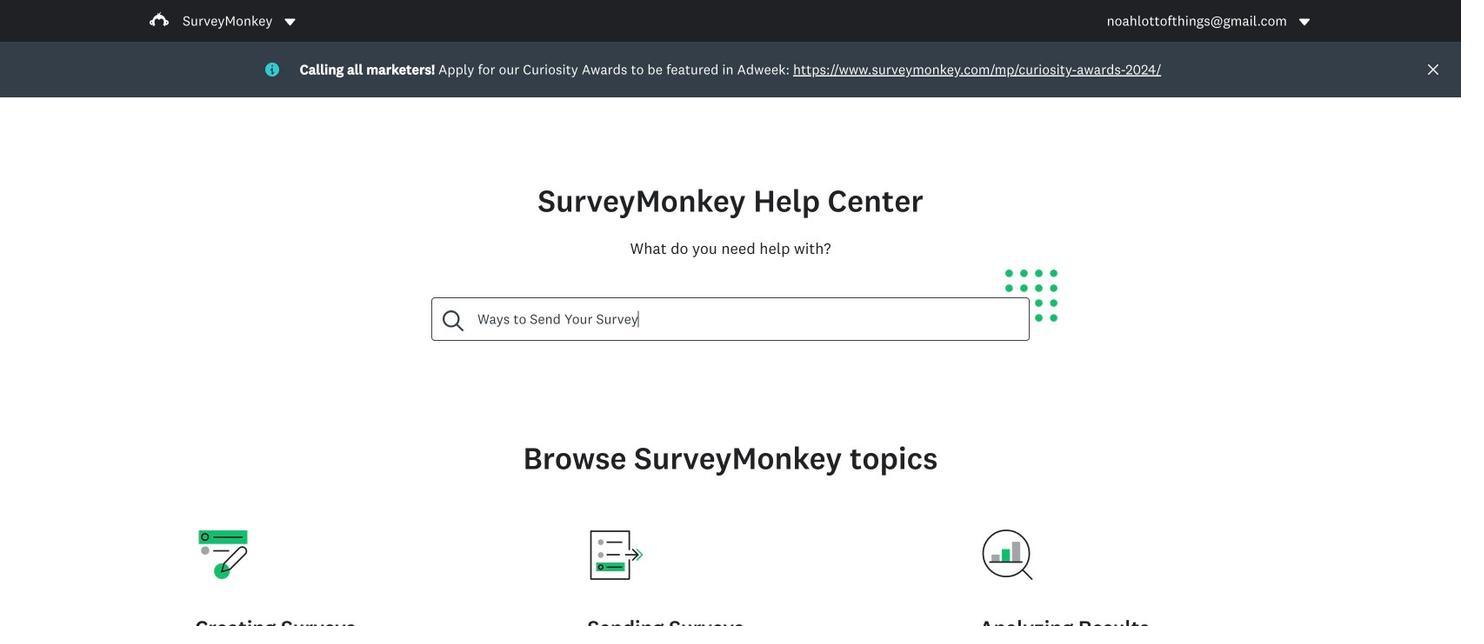 Task type: locate. For each thing, give the bounding box(es) containing it.
Search text field
[[464, 298, 1029, 340]]

open image
[[283, 15, 297, 29], [1298, 15, 1312, 29], [285, 19, 295, 26], [1300, 19, 1310, 26]]

search image
[[443, 311, 464, 331]]

alert
[[0, 42, 1462, 97]]

close image
[[1427, 63, 1441, 77], [1429, 64, 1439, 75]]



Task type: describe. For each thing, give the bounding box(es) containing it.
info icon image
[[265, 63, 279, 77]]

search image
[[443, 311, 464, 331]]



